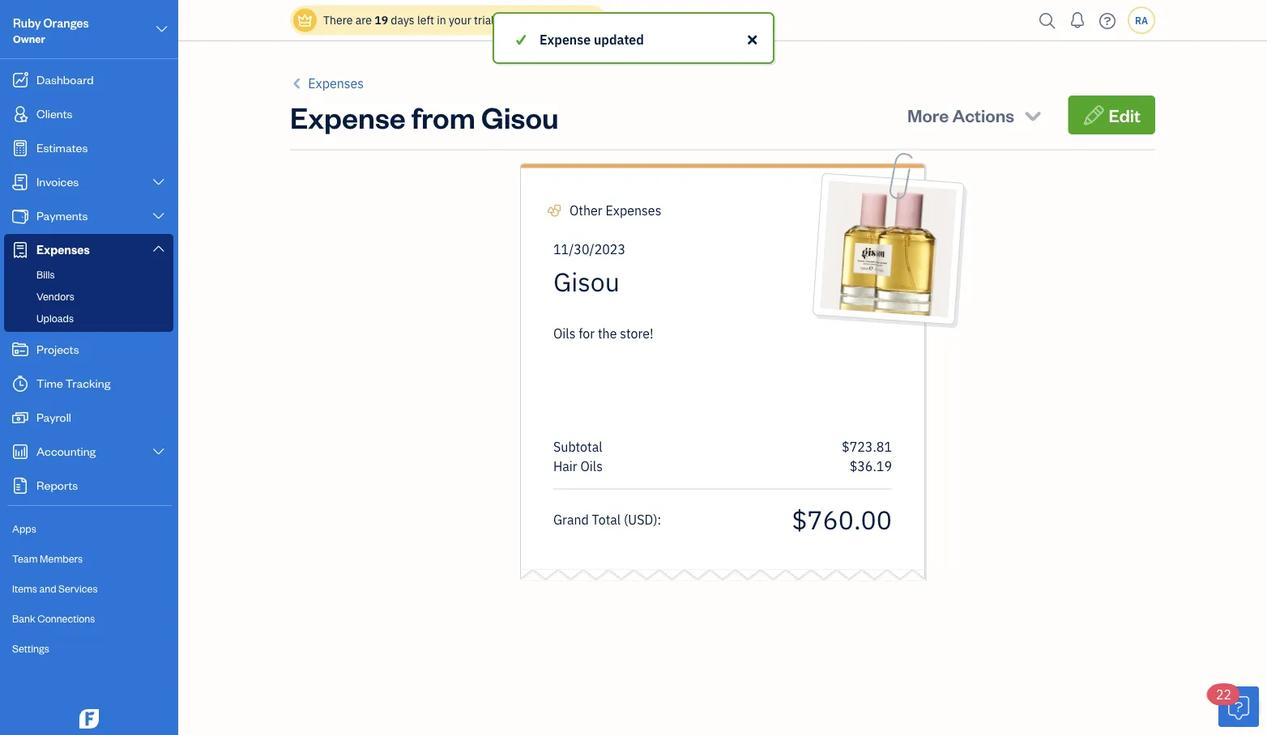 Task type: locate. For each thing, give the bounding box(es) containing it.
gisou
[[481, 98, 559, 136], [554, 265, 620, 299]]

0 vertical spatial expense
[[540, 32, 591, 49]]

payments link
[[4, 200, 173, 233]]

your
[[449, 13, 471, 28]]

there
[[323, 13, 353, 28]]

1 chevron large down image from the top
[[151, 176, 166, 189]]

1 vertical spatial gisou
[[554, 265, 620, 299]]

hair oils
[[554, 458, 603, 475]]

1 horizontal spatial expenses
[[308, 75, 364, 92]]

and
[[39, 582, 56, 596]]

bills link
[[7, 265, 170, 284]]

(
[[624, 512, 628, 529]]

updated
[[594, 32, 644, 49]]

other expenses
[[570, 202, 662, 219]]

0 horizontal spatial oils
[[554, 325, 576, 342]]

bank connections link
[[4, 605, 173, 634]]

are
[[356, 13, 372, 28]]

2 vertical spatial expenses
[[36, 242, 90, 257]]

11/30/2023 gisou
[[554, 241, 626, 299]]

notifications image
[[1065, 4, 1091, 36]]

store!
[[620, 325, 654, 342]]

more actions button
[[893, 95, 1059, 134]]

tracking
[[65, 376, 111, 391]]

gisou down 11/30/2023
[[554, 265, 620, 299]]

0 vertical spatial oils
[[554, 325, 576, 342]]

1 vertical spatial expenses
[[606, 202, 662, 219]]

payment image
[[11, 208, 30, 224]]

settings link
[[4, 635, 173, 664]]

1 vertical spatial expense
[[290, 98, 406, 136]]

expense
[[540, 32, 591, 49], [290, 98, 406, 136]]

invoices link
[[4, 166, 173, 199]]

items and services
[[12, 582, 98, 596]]

estimate image
[[11, 140, 30, 156]]

gisou down check image
[[481, 98, 559, 136]]

0 vertical spatial chevron large down image
[[154, 19, 169, 39]]

0 vertical spatial expenses
[[308, 75, 364, 92]]

settings
[[12, 642, 49, 656]]

pencil image
[[1083, 104, 1106, 126]]

expenses button
[[290, 74, 364, 93]]

more actions
[[908, 103, 1015, 126]]

1 horizontal spatial expense
[[540, 32, 591, 49]]

ra button
[[1128, 6, 1156, 34]]

expense for expense from gisou
[[290, 98, 406, 136]]

0 horizontal spatial expense
[[290, 98, 406, 136]]

vendors
[[36, 290, 74, 303]]

chevron large down image inside the expenses link
[[151, 242, 166, 255]]

expenses
[[308, 75, 364, 92], [606, 202, 662, 219], [36, 242, 90, 257]]

usd
[[628, 512, 653, 529]]

vendors link
[[7, 287, 170, 306]]

chevron large down image inside invoices link
[[151, 176, 166, 189]]

items
[[12, 582, 37, 596]]

estimates
[[36, 140, 88, 155]]

items and services link
[[4, 575, 173, 604]]

apps link
[[4, 515, 173, 544]]

expense inside status
[[540, 32, 591, 49]]

1 vertical spatial chevron large down image
[[151, 446, 166, 459]]

left
[[417, 13, 434, 28]]

chevron large down image for accounting
[[151, 446, 166, 459]]

bills
[[36, 268, 55, 281]]

owner
[[13, 32, 45, 45]]

chevron large down image inside payments link
[[151, 210, 166, 223]]

check image
[[514, 31, 529, 50]]

bank
[[12, 612, 35, 626]]

oils left for
[[554, 325, 576, 342]]

2 chevron large down image from the top
[[151, 446, 166, 459]]

2 horizontal spatial expenses
[[606, 202, 662, 219]]

expense down account
[[540, 32, 591, 49]]

in
[[437, 13, 446, 28]]

oils
[[554, 325, 576, 342], [581, 458, 603, 475]]

trial.
[[474, 13, 497, 28]]

$36.19
[[850, 458, 892, 475]]

chevron large down image
[[154, 19, 169, 39], [151, 210, 166, 223], [151, 242, 166, 255]]

download image link
[[835, 292, 935, 315]]

expenses right chevronleft icon
[[308, 75, 364, 92]]

chevrondown image
[[1022, 104, 1044, 126]]

chevron large down image up "reports" link
[[151, 446, 166, 459]]

accounting
[[36, 444, 96, 459]]

chevron large down image
[[151, 176, 166, 189], [151, 446, 166, 459]]

1 vertical spatial chevron large down image
[[151, 210, 166, 223]]

expenses inside main element
[[36, 242, 90, 257]]

expense down 'expenses' button
[[290, 98, 406, 136]]

there are 19 days left in your trial. upgrade account
[[323, 13, 594, 28]]

ruby
[[13, 15, 41, 30]]

accounting link
[[4, 436, 173, 468]]

invoice image
[[11, 174, 30, 190]]

bank connections
[[12, 612, 95, 626]]

uploads link
[[7, 309, 170, 328]]

expenses right other
[[606, 202, 662, 219]]

gisou inside the 11/30/2023 gisou
[[554, 265, 620, 299]]

estimates link
[[4, 132, 173, 165]]

2 vertical spatial chevron large down image
[[151, 242, 166, 255]]

chart image
[[11, 444, 30, 460]]

dashboard
[[36, 72, 94, 87]]

chevron large down image up payments link
[[151, 176, 166, 189]]

1 vertical spatial oils
[[581, 458, 603, 475]]

0 vertical spatial chevron large down image
[[151, 176, 166, 189]]

expenses up bills at the left top
[[36, 242, 90, 257]]

0 horizontal spatial expenses
[[36, 242, 90, 257]]

actions
[[953, 103, 1015, 126]]

oils down subtotal
[[581, 458, 603, 475]]

hair
[[554, 458, 578, 475]]

chevron large down image for expenses
[[151, 242, 166, 255]]



Task type: describe. For each thing, give the bounding box(es) containing it.
client image
[[11, 106, 30, 122]]

search image
[[1035, 9, 1061, 33]]

chevron large down image for invoices
[[151, 176, 166, 189]]

1 horizontal spatial oils
[[581, 458, 603, 475]]

the
[[598, 325, 617, 342]]

expenses inside button
[[308, 75, 364, 92]]

payments
[[36, 208, 88, 223]]

22 button
[[1208, 685, 1259, 728]]

19
[[375, 13, 388, 28]]

money image
[[11, 410, 30, 426]]

members
[[40, 552, 83, 566]]

time
[[36, 376, 63, 391]]

11/30/2023
[[554, 241, 626, 258]]

reports link
[[4, 470, 173, 502]]

connections
[[38, 612, 95, 626]]

download
[[835, 292, 894, 313]]

):
[[653, 512, 662, 529]]

upgrade
[[503, 13, 548, 28]]

subtotal
[[554, 439, 603, 456]]

time tracking
[[36, 376, 111, 391]]

dashboard image
[[11, 72, 30, 88]]

team members link
[[4, 545, 173, 574]]

more
[[908, 103, 949, 126]]

payroll link
[[4, 402, 173, 434]]

crown image
[[297, 12, 314, 29]]

timer image
[[11, 376, 30, 392]]

time tracking link
[[4, 368, 173, 400]]

0 vertical spatial gisou
[[481, 98, 559, 136]]

go to help image
[[1095, 9, 1121, 33]]

expense updated
[[540, 32, 644, 49]]

team members
[[12, 552, 83, 566]]

team
[[12, 552, 38, 566]]

project image
[[11, 342, 30, 358]]

grand total ( usd ):
[[554, 512, 662, 529]]

$760.00
[[792, 503, 892, 537]]

expense updated status
[[0, 13, 1267, 65]]

projects link
[[4, 334, 173, 366]]

edit link
[[1069, 95, 1156, 134]]

edit
[[1109, 103, 1141, 126]]

grand
[[554, 512, 589, 529]]

freshbooks image
[[76, 710, 102, 729]]

expense for expense updated
[[540, 32, 591, 49]]

payroll
[[36, 410, 71, 425]]

dashboard link
[[4, 64, 173, 96]]

days
[[391, 13, 415, 28]]

close image
[[745, 31, 760, 50]]

main element
[[0, 0, 219, 736]]

from
[[412, 98, 476, 136]]

$723.81
[[842, 439, 892, 456]]

for
[[579, 325, 595, 342]]

projects
[[36, 342, 79, 357]]

expense image
[[11, 242, 30, 259]]

uploads
[[36, 312, 74, 325]]

image
[[896, 296, 935, 315]]

clients link
[[4, 98, 173, 130]]

clients
[[36, 106, 73, 121]]

ruby oranges owner
[[13, 15, 89, 45]]

upgrade account link
[[500, 13, 594, 28]]

expenses link
[[4, 234, 173, 265]]

chevronleft image
[[290, 74, 305, 93]]

chevron large down image for payments
[[151, 210, 166, 223]]

resource center badge image
[[1219, 687, 1259, 728]]

other
[[570, 202, 603, 219]]

invoices
[[36, 174, 79, 189]]

download image
[[835, 292, 935, 315]]

account
[[551, 13, 594, 28]]

expense from gisou
[[290, 98, 559, 136]]

oils for the store!
[[554, 325, 654, 342]]

oranges
[[43, 15, 89, 30]]

report image
[[11, 478, 30, 494]]

ra
[[1135, 14, 1148, 27]]

services
[[58, 582, 98, 596]]

apps
[[12, 522, 36, 536]]

22
[[1216, 687, 1232, 704]]

reports
[[36, 478, 78, 493]]

total
[[592, 512, 621, 529]]



Task type: vqa. For each thing, say whether or not it's contained in the screenshot.
Ruby Oranges Owner
yes



